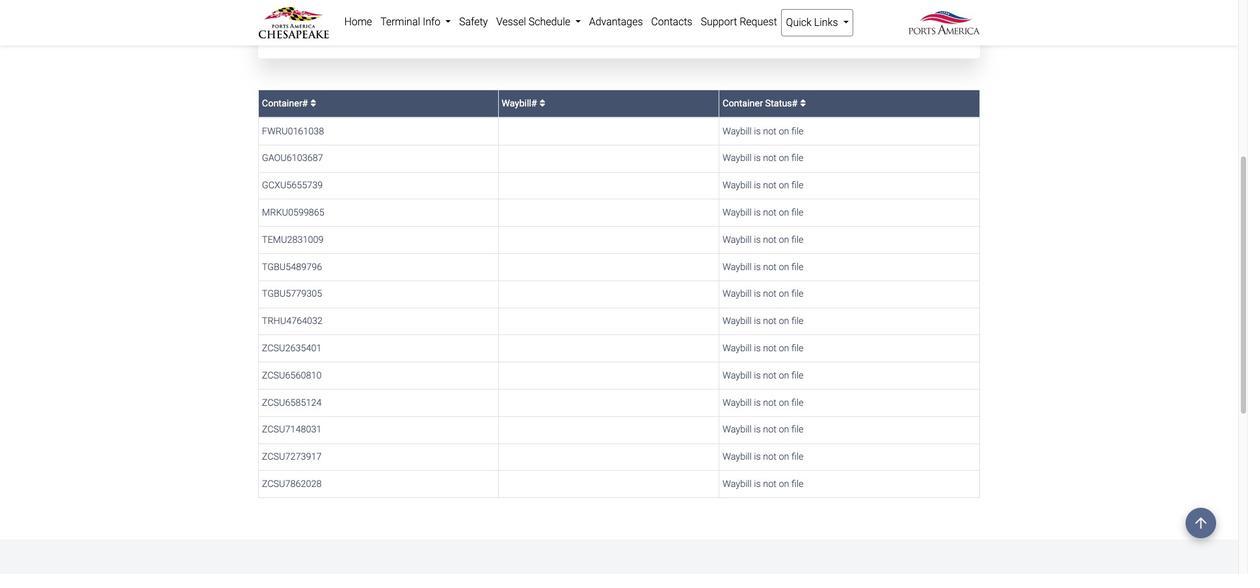 Task type: locate. For each thing, give the bounding box(es) containing it.
online
[[447, 25, 473, 37]]

not
[[763, 126, 777, 137], [763, 153, 777, 164], [763, 180, 777, 191], [763, 207, 777, 218], [763, 235, 777, 246], [763, 262, 777, 273], [763, 289, 777, 300], [763, 316, 777, 327], [763, 343, 777, 354], [763, 371, 777, 382], [763, 398, 777, 409], [763, 425, 777, 436], [763, 452, 777, 463], [763, 479, 777, 490]]

9 not from the top
[[763, 343, 777, 354]]

5 is from the top
[[754, 235, 761, 246]]

waybill is not on file
[[723, 126, 803, 137], [723, 153, 803, 164], [723, 180, 803, 191], [723, 207, 803, 218], [723, 235, 803, 246], [723, 262, 803, 273], [723, 289, 803, 300], [723, 316, 803, 327], [723, 343, 803, 354], [723, 371, 803, 382], [723, 398, 803, 409], [723, 425, 803, 436], [723, 452, 803, 463], [723, 479, 803, 490]]

2 not from the top
[[763, 153, 777, 164]]

support
[[701, 16, 737, 28], [572, 25, 608, 37]]

14 file from the top
[[791, 479, 803, 490]]

contacts
[[651, 16, 692, 28]]

on for zcsu2635401
[[779, 343, 789, 354]]

sort image right status#
[[800, 99, 806, 108]]

tgbu5489796
[[262, 262, 322, 273]]

sort image inside container# link
[[310, 99, 316, 108]]

8 waybill is not on file from the top
[[723, 316, 803, 327]]

1 sort image from the left
[[310, 99, 316, 108]]

is for fwru0161038
[[754, 126, 761, 137]]

2 sort image from the left
[[800, 99, 806, 108]]

2 waybill is not on file from the top
[[723, 153, 803, 164]]

on for gaou6103687
[[779, 153, 789, 164]]

file for gaou6103687
[[791, 153, 803, 164]]

limit
[[299, 7, 317, 17]]

new
[[506, 25, 524, 37]]

file for zcsu2635401
[[791, 343, 803, 354]]

13 waybill is not on file from the top
[[723, 452, 803, 463]]

contacts link
[[647, 9, 697, 35]]

zcsu7273917
[[262, 452, 322, 463]]

12 not from the top
[[763, 425, 777, 436]]

terminal info
[[380, 16, 443, 28]]

question?
[[321, 25, 363, 37]]

14 waybill from the top
[[723, 479, 752, 490]]

sort image up the 'fwru0161038'
[[310, 99, 316, 108]]

request left the page at the right
[[610, 25, 647, 37]]

50
[[328, 7, 337, 17]]

links
[[814, 16, 838, 29]]

schedule
[[529, 16, 570, 28]]

not for zcsu7273917
[[763, 452, 777, 463]]

sort image
[[310, 99, 316, 108], [800, 99, 806, 108]]

customer support request link
[[526, 25, 647, 37]]

3 is from the top
[[754, 180, 761, 191]]

temu2831009
[[262, 235, 323, 246]]

7 not from the top
[[763, 289, 777, 300]]

sort image inside container status# link
[[800, 99, 806, 108]]

file for zcsu7273917
[[791, 452, 803, 463]]

7 file from the top
[[791, 289, 803, 300]]

11 is from the top
[[754, 398, 761, 409]]

7 waybill is not on file from the top
[[723, 289, 803, 300]]

waybill for zcsu7148031
[[723, 425, 752, 436]]

waybill is not on file for gcxu5655739
[[723, 180, 803, 191]]

9 waybill from the top
[[723, 343, 752, 354]]

8 not from the top
[[763, 316, 777, 327]]

request left quick
[[740, 16, 777, 28]]

on
[[475, 25, 487, 37], [779, 126, 789, 137], [779, 153, 789, 164], [779, 180, 789, 191], [779, 207, 789, 218], [779, 235, 789, 246], [779, 262, 789, 273], [779, 289, 789, 300], [779, 316, 789, 327], [779, 343, 789, 354], [779, 371, 789, 382], [779, 398, 789, 409], [779, 425, 789, 436], [779, 452, 789, 463], [779, 479, 789, 490]]

4 not from the top
[[763, 207, 777, 218]]

support right schedule
[[572, 25, 608, 37]]

waybill is not on file for zcsu6585124
[[723, 398, 803, 409]]

5 waybill is not on file from the top
[[723, 235, 803, 246]]

1 waybill from the top
[[723, 126, 752, 137]]

10 not from the top
[[763, 371, 777, 382]]

a
[[313, 25, 318, 37]]

10 is from the top
[[754, 371, 761, 382]]

6 file from the top
[[791, 262, 803, 273]]

is for zcsu7862028
[[754, 479, 761, 490]]

8 file from the top
[[791, 316, 803, 327]]

4 waybill is not on file from the top
[[723, 207, 803, 218]]

on for gcxu5655739
[[779, 180, 789, 191]]

4 file from the top
[[791, 207, 803, 218]]

1 file from the top
[[791, 126, 803, 137]]

9 is from the top
[[754, 343, 761, 354]]

6 is from the top
[[754, 262, 761, 273]]

3 waybill from the top
[[723, 180, 752, 191]]

safety
[[459, 16, 488, 28]]

your
[[399, 25, 418, 37]]

1 not from the top
[[763, 126, 777, 137]]

4 waybill from the top
[[723, 207, 752, 218]]

not for tgbu5489796
[[763, 262, 777, 273]]

14 waybill is not on file from the top
[[723, 479, 803, 490]]

not for fwru0161038
[[763, 126, 777, 137]]

is for zcsu2635401
[[754, 343, 761, 354]]

13 waybill from the top
[[723, 452, 752, 463]]

and
[[673, 25, 690, 37]]

8 is from the top
[[754, 316, 761, 327]]

ticket
[[421, 25, 444, 37]]

0 horizontal spatial sort image
[[310, 99, 316, 108]]

waybill for temu2831009
[[723, 235, 752, 246]]

9 file from the top
[[791, 343, 803, 354]]

0 horizontal spatial support
[[572, 25, 608, 37]]

4 is from the top
[[754, 207, 761, 218]]

12 file from the top
[[791, 425, 803, 436]]

not for zcsu2635401
[[763, 343, 777, 354]]

13 file from the top
[[791, 452, 803, 463]]

waybill# link
[[502, 98, 545, 109]]

14 is from the top
[[754, 479, 761, 490]]

waybill
[[723, 126, 752, 137], [723, 153, 752, 164], [723, 180, 752, 191], [723, 207, 752, 218], [723, 235, 752, 246], [723, 262, 752, 273], [723, 289, 752, 300], [723, 316, 752, 327], [723, 343, 752, 354], [723, 371, 752, 382], [723, 398, 752, 409], [723, 425, 752, 436], [723, 452, 752, 463], [723, 479, 752, 490]]

request
[[740, 16, 777, 28], [610, 25, 647, 37]]

10 file from the top
[[791, 371, 803, 382]]

5 waybill from the top
[[723, 235, 752, 246]]

home link
[[340, 9, 376, 35]]

3 waybill is not on file from the top
[[723, 180, 803, 191]]

waybill for fwru0161038
[[723, 126, 752, 137]]

1 is from the top
[[754, 126, 761, 137]]

is for gaou6103687
[[754, 153, 761, 164]]

is
[[754, 126, 761, 137], [754, 153, 761, 164], [754, 180, 761, 191], [754, 207, 761, 218], [754, 235, 761, 246], [754, 262, 761, 273], [754, 289, 761, 300], [754, 316, 761, 327], [754, 343, 761, 354], [754, 371, 761, 382], [754, 398, 761, 409], [754, 425, 761, 436], [754, 452, 761, 463], [754, 479, 761, 490]]

vessel schedule link
[[492, 9, 585, 35]]

sort image for container#
[[310, 99, 316, 108]]

file for fwru0161038
[[791, 126, 803, 137]]

10 waybill from the top
[[723, 371, 752, 382]]

3 file from the top
[[791, 180, 803, 191]]

11 not from the top
[[763, 398, 777, 409]]

9 waybill is not on file from the top
[[723, 343, 803, 354]]

11 waybill is not on file from the top
[[723, 398, 803, 409]]

container#
[[262, 98, 310, 109]]

waybill for tgbu5779305
[[723, 289, 752, 300]]

terminal
[[380, 16, 420, 28]]

waybill for zcsu6560810
[[723, 371, 752, 382]]

file for tgbu5489796
[[791, 262, 803, 273]]

have a question? submit your ticket online on our new customer support request page and get immediate help.
[[288, 25, 779, 37]]

2 is from the top
[[754, 153, 761, 164]]

6 waybill is not on file from the top
[[723, 262, 803, 273]]

file
[[791, 126, 803, 137], [791, 153, 803, 164], [791, 180, 803, 191], [791, 207, 803, 218], [791, 235, 803, 246], [791, 262, 803, 273], [791, 289, 803, 300], [791, 316, 803, 327], [791, 343, 803, 354], [791, 371, 803, 382], [791, 398, 803, 409], [791, 425, 803, 436], [791, 452, 803, 463], [791, 479, 803, 490]]

12 waybill from the top
[[723, 425, 752, 436]]

5 not from the top
[[763, 235, 777, 246]]

file for mrku0599865
[[791, 207, 803, 218]]

6 waybill from the top
[[723, 262, 752, 273]]

1 waybill is not on file from the top
[[723, 126, 803, 137]]

file for zcsu7148031
[[791, 425, 803, 436]]

5 file from the top
[[791, 235, 803, 246]]

11 file from the top
[[791, 398, 803, 409]]

container status# link
[[723, 98, 806, 109]]

support request
[[701, 16, 777, 28]]

waybill for tgbu5489796
[[723, 262, 752, 273]]

not for temu2831009
[[763, 235, 777, 246]]

1 horizontal spatial sort image
[[800, 99, 806, 108]]

2 waybill from the top
[[723, 153, 752, 164]]

waybill is not on file for fwru0161038
[[723, 126, 803, 137]]

12 waybill is not on file from the top
[[723, 425, 803, 436]]

not for zcsu7148031
[[763, 425, 777, 436]]

waybill for trhu4764032
[[723, 316, 752, 327]]

not for trhu4764032
[[763, 316, 777, 327]]

13 is from the top
[[754, 452, 761, 463]]

on for tgbu5489796
[[779, 262, 789, 273]]

7 waybill from the top
[[723, 289, 752, 300]]

1 horizontal spatial request
[[740, 16, 777, 28]]

7 is from the top
[[754, 289, 761, 300]]

file for gcxu5655739
[[791, 180, 803, 191]]

13 not from the top
[[763, 452, 777, 463]]

waybill for gcxu5655739
[[723, 180, 752, 191]]

support right and
[[701, 16, 737, 28]]

2 file from the top
[[791, 153, 803, 164]]

10 waybill is not on file from the top
[[723, 371, 803, 382]]

not for mrku0599865
[[763, 207, 777, 218]]

not for zcsu7862028
[[763, 479, 777, 490]]

is for zcsu6585124
[[754, 398, 761, 409]]

is for zcsu7148031
[[754, 425, 761, 436]]

immediate
[[708, 25, 755, 37]]

8 waybill from the top
[[723, 316, 752, 327]]

12 is from the top
[[754, 425, 761, 436]]

waybill for mrku0599865
[[723, 207, 752, 218]]

11 waybill from the top
[[723, 398, 752, 409]]

6 not from the top
[[763, 262, 777, 273]]

on for tgbu5779305
[[779, 289, 789, 300]]

quick links
[[786, 16, 841, 29]]

not for tgbu5779305
[[763, 289, 777, 300]]

14 not from the top
[[763, 479, 777, 490]]

3 not from the top
[[763, 180, 777, 191]]



Task type: vqa. For each thing, say whether or not it's contained in the screenshot.
second sort icon from the right
yes



Task type: describe. For each thing, give the bounding box(es) containing it.
submit
[[366, 25, 397, 37]]

get
[[692, 25, 706, 37]]

support request link
[[697, 9, 781, 35]]

home
[[344, 16, 372, 28]]

trhu4764032
[[262, 316, 323, 327]]

is for zcsu7273917
[[754, 452, 761, 463]]

advantages
[[589, 16, 643, 28]]

waybill for gaou6103687
[[723, 153, 752, 164]]

waybill is not on file for zcsu2635401
[[723, 343, 803, 354]]

waybill for zcsu6585124
[[723, 398, 752, 409]]

file for zcsu6585124
[[791, 398, 803, 409]]

waybill is not on file for tgbu5489796
[[723, 262, 803, 273]]

go to top image
[[1186, 509, 1216, 539]]

is for zcsu6560810
[[754, 371, 761, 382]]

on for zcsu6585124
[[779, 398, 789, 409]]

have
[[288, 25, 311, 37]]

info
[[423, 16, 440, 28]]

zcsu2635401
[[262, 343, 322, 354]]

quick links link
[[781, 9, 853, 36]]

not for zcsu6585124
[[763, 398, 777, 409]]

vessel
[[496, 16, 526, 28]]

fwru0161038
[[262, 126, 324, 137]]

waybill for zcsu2635401
[[723, 343, 752, 354]]

on for fwru0161038
[[779, 126, 789, 137]]

not for gcxu5655739
[[763, 180, 777, 191]]

on for zcsu7862028
[[779, 479, 789, 490]]

gaou6103687
[[262, 153, 323, 164]]

waybill is not on file for temu2831009
[[723, 235, 803, 246]]

limit to 50
[[299, 7, 337, 17]]

waybill for zcsu7273917
[[723, 452, 752, 463]]

to
[[319, 7, 326, 17]]

zcsu7862028
[[262, 479, 322, 490]]

is for temu2831009
[[754, 235, 761, 246]]

container# link
[[262, 98, 316, 109]]

zcsu7148031
[[262, 425, 322, 436]]

waybill is not on file for gaou6103687
[[723, 153, 803, 164]]

file for temu2831009
[[791, 235, 803, 246]]

container
[[723, 98, 763, 109]]

quick
[[786, 16, 812, 29]]

on for zcsu6560810
[[779, 371, 789, 382]]

waybill is not on file for zcsu7148031
[[723, 425, 803, 436]]

on for zcsu7273917
[[779, 452, 789, 463]]

mrku0599865
[[262, 207, 324, 218]]

on for trhu4764032
[[779, 316, 789, 327]]

is for gcxu5655739
[[754, 180, 761, 191]]

tgbu5779305
[[262, 289, 322, 300]]

zcsu6560810
[[262, 371, 322, 382]]

file for zcsu7862028
[[791, 479, 803, 490]]

file for tgbu5779305
[[791, 289, 803, 300]]

not for zcsu6560810
[[763, 371, 777, 382]]

advantages link
[[585, 9, 647, 35]]

our
[[489, 25, 503, 37]]

not for gaou6103687
[[763, 153, 777, 164]]

gcxu5655739
[[262, 180, 323, 191]]

waybill is not on file for zcsu7862028
[[723, 479, 803, 490]]

1 horizontal spatial support
[[701, 16, 737, 28]]

sort image for container status#
[[800, 99, 806, 108]]

waybill for zcsu7862028
[[723, 479, 752, 490]]

0 horizontal spatial request
[[610, 25, 647, 37]]

on for mrku0599865
[[779, 207, 789, 218]]

waybill#
[[502, 98, 540, 109]]

is for tgbu5489796
[[754, 262, 761, 273]]

on for temu2831009
[[779, 235, 789, 246]]

file for trhu4764032
[[791, 316, 803, 327]]

is for trhu4764032
[[754, 316, 761, 327]]

terminal info link
[[376, 9, 455, 35]]

safety link
[[455, 9, 492, 35]]

waybill is not on file for tgbu5779305
[[723, 289, 803, 300]]

sort image
[[540, 99, 545, 108]]

waybill is not on file for zcsu7273917
[[723, 452, 803, 463]]

page
[[649, 25, 671, 37]]

file for zcsu6560810
[[791, 371, 803, 382]]

waybill is not on file for zcsu6560810
[[723, 371, 803, 382]]

is for tgbu5779305
[[754, 289, 761, 300]]

on for zcsu7148031
[[779, 425, 789, 436]]

zcsu6585124
[[262, 398, 322, 409]]

help.
[[757, 25, 779, 37]]

waybill is not on file for trhu4764032
[[723, 316, 803, 327]]

is for mrku0599865
[[754, 207, 761, 218]]

container status#
[[723, 98, 800, 109]]

status#
[[765, 98, 798, 109]]

customer
[[526, 25, 570, 37]]

waybill is not on file for mrku0599865
[[723, 207, 803, 218]]

vessel schedule
[[496, 16, 573, 28]]



